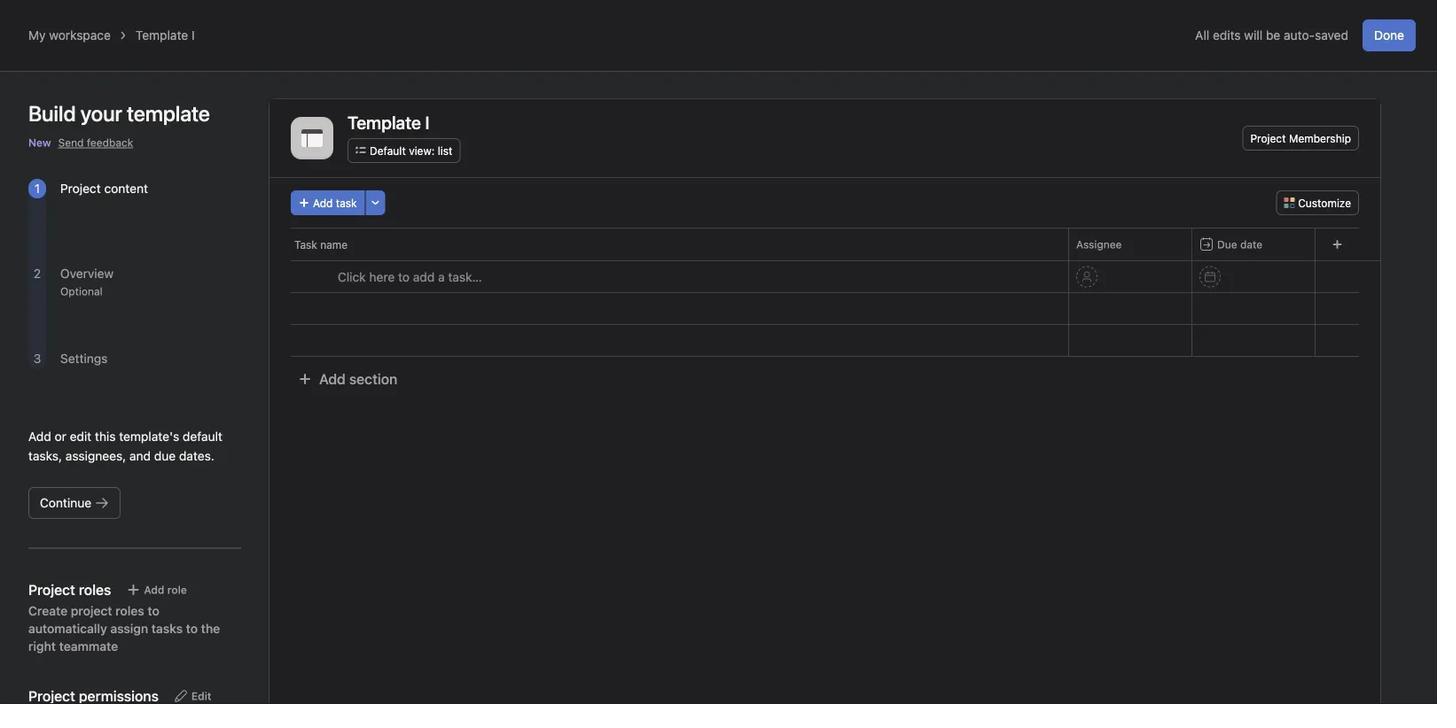 Task type: locate. For each thing, give the bounding box(es) containing it.
to down add role button
[[148, 604, 159, 619]]

task
[[294, 238, 317, 251]]

edit button
[[166, 684, 219, 705]]

feedback
[[87, 137, 133, 149]]

2 horizontal spatial to
[[398, 270, 410, 284]]

overview button
[[60, 266, 114, 281]]

project content
[[60, 181, 148, 196]]

project
[[1250, 132, 1286, 145], [60, 181, 101, 196]]

to left add
[[398, 270, 410, 284]]

default
[[183, 430, 222, 444]]

add role
[[144, 584, 187, 597]]

assign
[[110, 622, 148, 637]]

0 vertical spatial to
[[398, 270, 410, 284]]

settings
[[60, 352, 108, 366]]

add inside the add section button
[[319, 371, 346, 388]]

1 vertical spatial to
[[148, 604, 159, 619]]

1 2 3
[[33, 181, 41, 366]]

tasks,
[[28, 449, 62, 464]]

add section
[[319, 371, 398, 388]]

project for project content
[[60, 181, 101, 196]]

project left membership
[[1250, 132, 1286, 145]]

to
[[398, 270, 410, 284], [148, 604, 159, 619], [186, 622, 198, 637]]

dates.
[[179, 449, 214, 464]]

1 horizontal spatial to
[[186, 622, 198, 637]]

content
[[104, 181, 148, 196]]

add left task
[[313, 197, 333, 209]]

to left the
[[186, 622, 198, 637]]

add or edit this template's default tasks, assignees, and due dates.
[[28, 430, 222, 464]]

0 horizontal spatial to
[[148, 604, 159, 619]]

add inside add role button
[[144, 584, 164, 597]]

all edits will be auto-saved
[[1195, 28, 1348, 43]]

due date
[[1217, 238, 1263, 251]]

create project roles to automatically assign tasks to the right teammate
[[28, 604, 220, 654]]

assignees,
[[65, 449, 126, 464]]

add left role
[[144, 584, 164, 597]]

2 row from the top
[[270, 293, 1380, 325]]

create
[[28, 604, 68, 619]]

my workspace
[[28, 28, 111, 43]]

new send feedback
[[28, 137, 133, 149]]

1 horizontal spatial project
[[1250, 132, 1286, 145]]

add for add section
[[319, 371, 346, 388]]

0 horizontal spatial project
[[60, 181, 101, 196]]

roles
[[115, 604, 144, 619]]

add left section
[[319, 371, 346, 388]]

click here to add a task…
[[338, 270, 482, 284]]

0 vertical spatial project
[[1250, 132, 1286, 145]]

a
[[438, 270, 445, 284]]

be
[[1266, 28, 1280, 43]]

view:
[[409, 145, 435, 157]]

add inside add task button
[[313, 197, 333, 209]]

and
[[129, 449, 151, 464]]

build
[[28, 101, 76, 126]]

all
[[1195, 28, 1210, 43]]

add for add role
[[144, 584, 164, 597]]

click
[[338, 270, 366, 284]]

saved
[[1315, 28, 1348, 43]]

add up tasks,
[[28, 430, 51, 444]]

automatically
[[28, 622, 107, 637]]

project membership button
[[1242, 126, 1359, 151]]

add inside 'add or edit this template's default tasks, assignees, and due dates.'
[[28, 430, 51, 444]]

template i
[[136, 28, 195, 43]]

add for add task
[[313, 197, 333, 209]]

1 vertical spatial project
[[60, 181, 101, 196]]

add
[[313, 197, 333, 209], [319, 371, 346, 388], [28, 430, 51, 444], [144, 584, 164, 597]]

overview
[[60, 266, 114, 281]]

task
[[336, 197, 357, 209]]

1 row from the top
[[270, 228, 1380, 261]]

template
[[136, 28, 188, 43]]

project right 1
[[60, 181, 101, 196]]

project inside button
[[1250, 132, 1286, 145]]

project content button
[[60, 181, 148, 196]]

row
[[270, 228, 1380, 261], [270, 293, 1380, 325], [270, 324, 1380, 357]]

done
[[1374, 28, 1404, 43]]

done button
[[1363, 20, 1416, 51]]



Task type: describe. For each thing, give the bounding box(es) containing it.
3 row from the top
[[270, 324, 1380, 357]]

build your template
[[28, 101, 210, 126]]

my
[[28, 28, 46, 43]]

role
[[167, 584, 187, 597]]

add field image
[[1332, 239, 1343, 250]]

edits
[[1213, 28, 1241, 43]]

template i
[[348, 112, 430, 133]]

add for add or edit this template's default tasks, assignees, and due dates.
[[28, 430, 51, 444]]

add task
[[313, 197, 357, 209]]

date
[[1240, 238, 1263, 251]]

membership
[[1289, 132, 1351, 145]]

or
[[55, 430, 66, 444]]

i
[[191, 28, 195, 43]]

my workspace link
[[28, 28, 111, 43]]

1
[[34, 181, 40, 196]]

overview optional
[[60, 266, 114, 298]]

new
[[28, 137, 51, 149]]

section
[[349, 371, 398, 388]]

click here to add a task… row
[[270, 261, 1380, 293]]

workspace
[[49, 28, 111, 43]]

continue
[[40, 496, 91, 511]]

name
[[320, 238, 348, 251]]

add role button
[[118, 578, 195, 603]]

settings button
[[60, 352, 108, 366]]

list
[[438, 145, 452, 157]]

auto-
[[1284, 28, 1315, 43]]

add
[[413, 270, 435, 284]]

task…
[[448, 270, 482, 284]]

add section button
[[291, 363, 405, 395]]

continue button
[[28, 488, 121, 520]]

3
[[33, 352, 41, 366]]

template's
[[119, 430, 179, 444]]

tasks
[[151, 622, 183, 637]]

project membership
[[1250, 132, 1351, 145]]

the
[[201, 622, 220, 637]]

row containing task name
[[270, 228, 1380, 261]]

edit
[[70, 430, 91, 444]]

due
[[154, 449, 176, 464]]

default view: list button
[[348, 138, 460, 163]]

this
[[95, 430, 116, 444]]

edit
[[191, 691, 211, 703]]

project for project membership
[[1250, 132, 1286, 145]]

2 vertical spatial to
[[186, 622, 198, 637]]

customize button
[[1276, 191, 1359, 215]]

optional
[[60, 285, 103, 298]]

to inside row
[[398, 270, 410, 284]]

task name
[[294, 238, 348, 251]]

send feedback link
[[58, 135, 133, 151]]

customize
[[1298, 197, 1351, 209]]

project roles
[[28, 582, 111, 599]]

default
[[370, 145, 406, 157]]

2
[[34, 266, 41, 281]]

due
[[1217, 238, 1237, 251]]

assignee
[[1076, 238, 1122, 251]]

your template
[[80, 101, 210, 126]]

template image
[[301, 128, 323, 149]]

send
[[58, 137, 84, 149]]

default view: list
[[370, 145, 452, 157]]

more actions image
[[370, 198, 381, 208]]

right teammate
[[28, 640, 118, 654]]

here
[[369, 270, 395, 284]]

add task button
[[291, 191, 365, 215]]

will
[[1244, 28, 1263, 43]]

project
[[71, 604, 112, 619]]



Task type: vqa. For each thing, say whether or not it's contained in the screenshot.
send
yes



